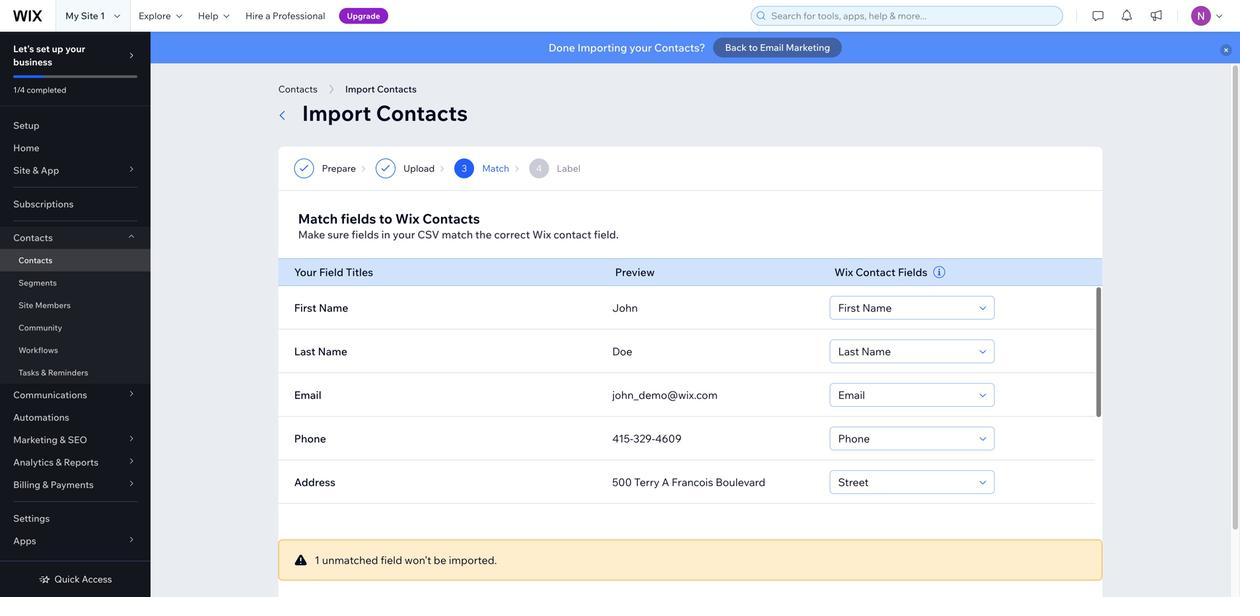 Task type: vqa. For each thing, say whether or not it's contained in the screenshot.
required
no



Task type: describe. For each thing, give the bounding box(es) containing it.
--select-- field for 500 terry a francois boulevard
[[835, 471, 976, 494]]

doe
[[613, 345, 633, 358]]

done
[[549, 41, 575, 54]]

first
[[294, 301, 317, 315]]

won't
[[405, 554, 432, 567]]

name for first name
[[319, 301, 349, 315]]

let's
[[13, 43, 34, 55]]

hire a professional
[[246, 10, 325, 21]]

quick access
[[54, 574, 112, 585]]

communications button
[[0, 384, 151, 406]]

2 vertical spatial wix
[[835, 266, 854, 279]]

your inside let's set up your business
[[65, 43, 85, 55]]

fields
[[898, 266, 928, 279]]

contacts button
[[0, 227, 151, 249]]

4
[[536, 163, 542, 174]]

1/4
[[13, 85, 25, 95]]

--select-- field for john
[[835, 297, 976, 319]]

correct
[[494, 228, 530, 241]]

upgrade button
[[339, 8, 388, 24]]

name for last name
[[318, 345, 348, 358]]

contacts button
[[272, 79, 324, 99]]

my site 1
[[65, 10, 105, 21]]

boulevard
[[716, 476, 766, 489]]

be
[[434, 554, 447, 567]]

1 unmatched field won't be imported.
[[315, 554, 497, 567]]

import inside button
[[345, 83, 375, 95]]

field
[[381, 554, 402, 567]]

titles
[[346, 266, 373, 279]]

address
[[294, 476, 336, 489]]

importing
[[578, 41, 628, 54]]

1 vertical spatial import contacts
[[302, 99, 468, 126]]

segments link
[[0, 272, 151, 294]]

professional
[[273, 10, 325, 21]]

billing
[[13, 479, 40, 491]]

a
[[266, 10, 271, 21]]

site & app
[[13, 165, 59, 176]]

settings link
[[0, 507, 151, 530]]

hire a professional link
[[238, 0, 333, 32]]

field
[[319, 266, 344, 279]]

your inside the match fields to wix contacts make sure fields in your csv match the correct wix contact field.
[[393, 228, 415, 241]]

1 vertical spatial email
[[294, 389, 322, 402]]

match for match
[[482, 163, 510, 174]]

terry
[[635, 476, 660, 489]]

contacts inside the match fields to wix contacts make sure fields in your csv match the correct wix contact field.
[[423, 210, 480, 227]]

contacts link
[[0, 249, 151, 272]]

site for site members
[[19, 300, 33, 310]]

sidebar element
[[0, 32, 151, 597]]

contacts inside dropdown button
[[13, 232, 53, 243]]

make
[[298, 228, 325, 241]]

hire
[[246, 10, 264, 21]]

the
[[476, 228, 492, 241]]

members
[[35, 300, 71, 310]]

label
[[557, 163, 581, 174]]

& for billing
[[42, 479, 49, 491]]

csv
[[418, 228, 440, 241]]

reports
[[64, 457, 99, 468]]

business
[[13, 56, 52, 68]]

500 terry a francois boulevard
[[613, 476, 766, 489]]

home link
[[0, 137, 151, 159]]

match for match fields to wix contacts make sure fields in your csv match the correct wix contact field.
[[298, 210, 338, 227]]

completed
[[27, 85, 66, 95]]

& for tasks
[[41, 368, 46, 378]]

tasks & reminders link
[[0, 361, 151, 384]]

a
[[662, 476, 670, 489]]

site members
[[19, 300, 71, 310]]

upload button
[[376, 159, 455, 178]]

--select-- field for john_demo@wix.com
[[835, 384, 976, 406]]

to inside button
[[749, 42, 758, 53]]

3
[[462, 163, 467, 174]]

1 horizontal spatial 1
[[315, 554, 320, 567]]

john_demo@wix.com
[[613, 389, 718, 402]]

marketing inside button
[[786, 42, 831, 53]]

415-
[[613, 432, 634, 445]]

home
[[13, 142, 39, 154]]

4609
[[656, 432, 682, 445]]

workflows
[[19, 345, 58, 355]]

site for site & app
[[13, 165, 31, 176]]

setup
[[13, 120, 39, 131]]

sure
[[328, 228, 349, 241]]



Task type: locate. For each thing, give the bounding box(es) containing it.
to right back
[[749, 42, 758, 53]]

1 vertical spatial 1
[[315, 554, 320, 567]]

quick
[[54, 574, 80, 585]]

& for analytics
[[56, 457, 62, 468]]

1 right my
[[100, 10, 105, 21]]

wix left contact
[[835, 266, 854, 279]]

0 horizontal spatial to
[[379, 210, 393, 227]]

marketing & seo
[[13, 434, 87, 446]]

your right importing
[[630, 41, 652, 54]]

0 vertical spatial import contacts
[[345, 83, 417, 95]]

done importing your contacts? alert
[[151, 32, 1241, 63]]

1 vertical spatial to
[[379, 210, 393, 227]]

0 horizontal spatial 1
[[100, 10, 105, 21]]

phone
[[294, 432, 326, 445]]

segments
[[19, 278, 57, 288]]

subscriptions link
[[0, 193, 151, 215]]

1 vertical spatial match
[[298, 210, 338, 227]]

tasks
[[19, 368, 39, 378]]

match
[[482, 163, 510, 174], [298, 210, 338, 227]]

apps
[[13, 535, 36, 547]]

match up make
[[298, 210, 338, 227]]

import contacts
[[345, 83, 417, 95], [302, 99, 468, 126]]

0 horizontal spatial email
[[294, 389, 322, 402]]

fields
[[341, 210, 376, 227], [352, 228, 379, 241]]

analytics & reports button
[[0, 451, 151, 474]]

marketing
[[786, 42, 831, 53], [13, 434, 58, 446]]

done importing your contacts?
[[549, 41, 706, 54]]

your field titles
[[294, 266, 373, 279]]

3 --select-- field from the top
[[835, 384, 976, 406]]

import contacts inside button
[[345, 83, 417, 95]]

500
[[613, 476, 632, 489]]

payments
[[51, 479, 94, 491]]

& right "tasks"
[[41, 368, 46, 378]]

& left the app
[[33, 165, 39, 176]]

1 left unmatched
[[315, 554, 320, 567]]

community
[[19, 323, 62, 333]]

match inside the match fields to wix contacts make sure fields in your csv match the correct wix contact field.
[[298, 210, 338, 227]]

marketing & seo button
[[0, 429, 151, 451]]

1 vertical spatial fields
[[352, 228, 379, 241]]

2 horizontal spatial your
[[630, 41, 652, 54]]

your right up
[[65, 43, 85, 55]]

to inside the match fields to wix contacts make sure fields in your csv match the correct wix contact field.
[[379, 210, 393, 227]]

1 vertical spatial name
[[318, 345, 348, 358]]

up
[[52, 43, 63, 55]]

first name
[[294, 301, 349, 315]]

0 horizontal spatial wix
[[396, 210, 420, 227]]

import right contacts button
[[345, 83, 375, 95]]

help
[[198, 10, 219, 21]]

0 vertical spatial wix
[[396, 210, 420, 227]]

1/4 completed
[[13, 85, 66, 95]]

community link
[[0, 316, 151, 339]]

& left 'reports'
[[56, 457, 62, 468]]

email up phone
[[294, 389, 322, 402]]

tasks & reminders
[[19, 368, 88, 378]]

your inside alert
[[630, 41, 652, 54]]

0 vertical spatial to
[[749, 42, 758, 53]]

john
[[613, 301, 638, 315]]

to up the in
[[379, 210, 393, 227]]

app
[[41, 165, 59, 176]]

name right first
[[319, 301, 349, 315]]

prepare
[[322, 163, 356, 174]]

& right billing
[[42, 479, 49, 491]]

match right 3
[[482, 163, 510, 174]]

email inside button
[[760, 42, 784, 53]]

set
[[36, 43, 50, 55]]

1 vertical spatial site
[[13, 165, 31, 176]]

site & app button
[[0, 159, 151, 182]]

415-329-4609
[[613, 432, 682, 445]]

preview
[[616, 266, 655, 279]]

site inside popup button
[[13, 165, 31, 176]]

wix contact fields
[[835, 266, 928, 279]]

reminders
[[48, 368, 88, 378]]

fields up sure
[[341, 210, 376, 227]]

my
[[65, 10, 79, 21]]

--select-- field for doe
[[835, 340, 976, 363]]

automations
[[13, 412, 69, 423]]

billing & payments
[[13, 479, 94, 491]]

back
[[726, 42, 747, 53]]

0 vertical spatial match
[[482, 163, 510, 174]]

0 horizontal spatial your
[[65, 43, 85, 55]]

contact
[[554, 228, 592, 241]]

1 horizontal spatial match
[[482, 163, 510, 174]]

in
[[382, 228, 391, 241]]

wix up csv
[[396, 210, 420, 227]]

email
[[760, 42, 784, 53], [294, 389, 322, 402]]

0 vertical spatial fields
[[341, 210, 376, 227]]

site right my
[[81, 10, 98, 21]]

1 horizontal spatial email
[[760, 42, 784, 53]]

last
[[294, 345, 316, 358]]

4 --select-- field from the top
[[835, 428, 976, 450]]

import down contacts button
[[302, 99, 371, 126]]

imported.
[[449, 554, 497, 567]]

1 --select-- field from the top
[[835, 297, 976, 319]]

0 vertical spatial site
[[81, 10, 98, 21]]

name right last
[[318, 345, 348, 358]]

0 horizontal spatial match
[[298, 210, 338, 227]]

--Select-- field
[[835, 297, 976, 319], [835, 340, 976, 363], [835, 384, 976, 406], [835, 428, 976, 450], [835, 471, 976, 494]]

marketing inside popup button
[[13, 434, 58, 446]]

communications
[[13, 389, 87, 401]]

francois
[[672, 476, 714, 489]]

apps button
[[0, 530, 151, 552]]

1 vertical spatial import
[[302, 99, 371, 126]]

0 vertical spatial marketing
[[786, 42, 831, 53]]

0 horizontal spatial marketing
[[13, 434, 58, 446]]

name
[[319, 301, 349, 315], [318, 345, 348, 358]]

last name
[[294, 345, 348, 358]]

your
[[294, 266, 317, 279]]

wix right 'correct'
[[533, 228, 552, 241]]

0 vertical spatial name
[[319, 301, 349, 315]]

email right back
[[760, 42, 784, 53]]

1 vertical spatial wix
[[533, 228, 552, 241]]

1 vertical spatial marketing
[[13, 434, 58, 446]]

site members link
[[0, 294, 151, 316]]

help button
[[190, 0, 238, 32]]

your right the in
[[393, 228, 415, 241]]

let's set up your business
[[13, 43, 85, 68]]

1 horizontal spatial marketing
[[786, 42, 831, 53]]

& for site
[[33, 165, 39, 176]]

to
[[749, 42, 758, 53], [379, 210, 393, 227]]

1 horizontal spatial wix
[[533, 228, 552, 241]]

import contacts button
[[339, 79, 424, 99]]

site down home
[[13, 165, 31, 176]]

back to email marketing button
[[714, 38, 843, 57]]

& inside dropdown button
[[42, 479, 49, 491]]

0 vertical spatial import
[[345, 83, 375, 95]]

wix
[[396, 210, 420, 227], [533, 228, 552, 241], [835, 266, 854, 279]]

fields left the in
[[352, 228, 379, 241]]

2 vertical spatial site
[[19, 300, 33, 310]]

back to email marketing
[[726, 42, 831, 53]]

1 horizontal spatial your
[[393, 228, 415, 241]]

1 horizontal spatial to
[[749, 42, 758, 53]]

automations link
[[0, 406, 151, 429]]

upload
[[404, 163, 435, 174]]

analytics & reports
[[13, 457, 99, 468]]

2 --select-- field from the top
[[835, 340, 976, 363]]

workflows link
[[0, 339, 151, 361]]

2 horizontal spatial wix
[[835, 266, 854, 279]]

contacts?
[[655, 41, 706, 54]]

explore
[[139, 10, 171, 21]]

0 vertical spatial 1
[[100, 10, 105, 21]]

billing & payments button
[[0, 474, 151, 496]]

contacts
[[279, 83, 318, 95], [377, 83, 417, 95], [376, 99, 468, 126], [423, 210, 480, 227], [13, 232, 53, 243], [19, 255, 52, 265]]

site down 'segments'
[[19, 300, 33, 310]]

match fields to wix contacts make sure fields in your csv match the correct wix contact field.
[[298, 210, 619, 241]]

--select-- field for 415-329-4609
[[835, 428, 976, 450]]

upgrade
[[347, 11, 380, 21]]

settings
[[13, 513, 50, 524]]

0 vertical spatial email
[[760, 42, 784, 53]]

& left seo
[[60, 434, 66, 446]]

prepare button
[[294, 159, 376, 178]]

5 --select-- field from the top
[[835, 471, 976, 494]]

access
[[82, 574, 112, 585]]

& for marketing
[[60, 434, 66, 446]]

setup link
[[0, 114, 151, 137]]

329-
[[634, 432, 656, 445]]

analytics
[[13, 457, 54, 468]]

Search for tools, apps, help & more... field
[[768, 7, 1059, 25]]

&
[[33, 165, 39, 176], [41, 368, 46, 378], [60, 434, 66, 446], [56, 457, 62, 468], [42, 479, 49, 491]]



